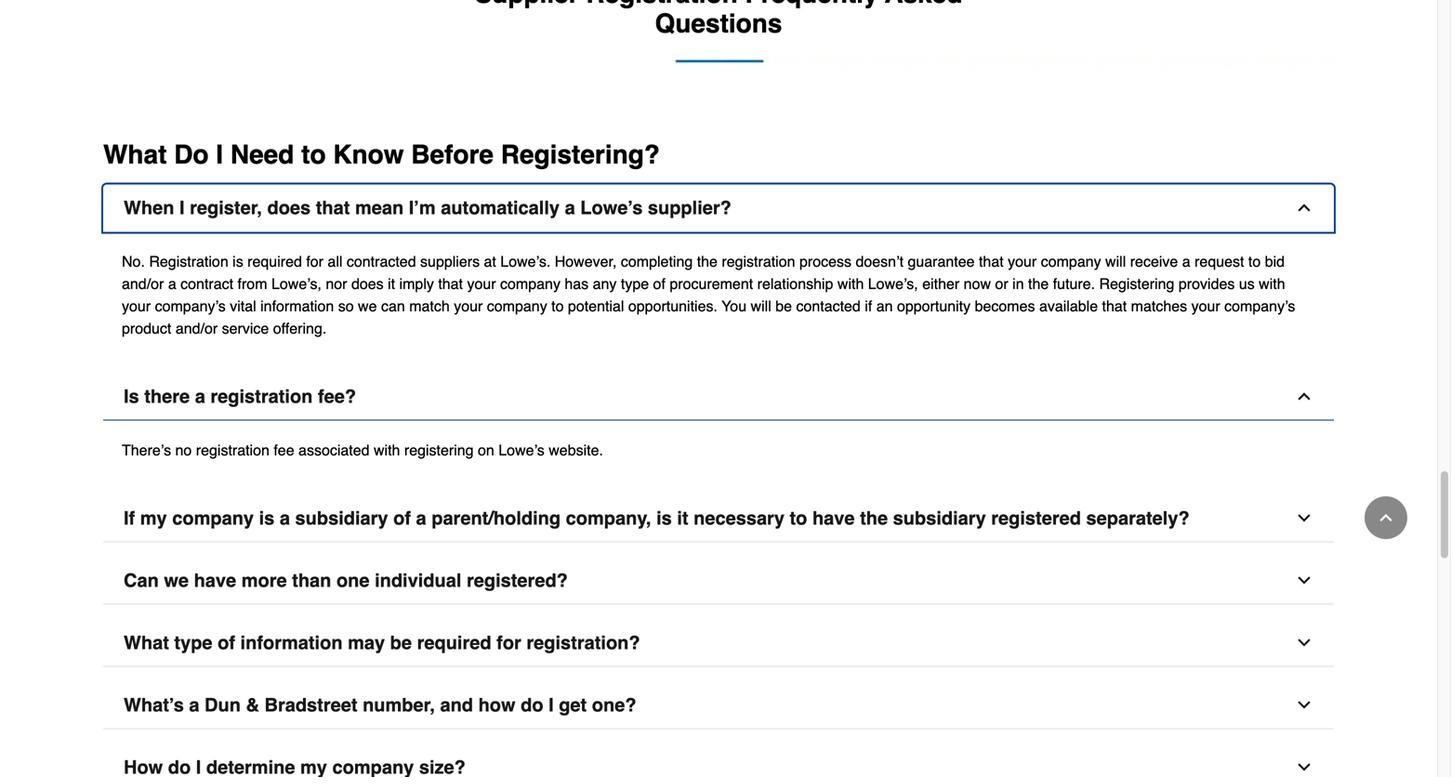 Task type: vqa. For each thing, say whether or not it's contained in the screenshot.
Lowe's inside Button
yes



Task type: describe. For each thing, give the bounding box(es) containing it.
2 vertical spatial registration
[[196, 442, 270, 459]]

opportunities.
[[628, 298, 718, 315]]

when
[[124, 197, 174, 219]]

i inside "what's a dun & bradstreet number, and how do i get one?" button
[[549, 695, 554, 716]]

that inside button
[[316, 197, 350, 219]]

chevron down image for what type of information may be required for registration?
[[1295, 634, 1314, 652]]

know
[[333, 140, 404, 170]]

from
[[238, 275, 267, 292]]

of inside no. registration is required for all contracted suppliers at lowe's. however, completing the registration process doesn't guarantee that your company will receive a request to bid and/or a contract from lowe's, nor does it imply that your company has any type of procurement relationship with lowe's, either now or in the future. registering provides us with your company's vital information so we can match your company to potential opportunities. you will be contacted if an opportunity becomes available that matches your company's product and/or service offering.
[[653, 275, 666, 292]]

get
[[559, 695, 587, 716]]

registration inside the is there a registration fee? button
[[210, 386, 313, 407]]

chevron up image for when i register, does that mean i'm automatically a lowe's supplier?
[[1295, 199, 1314, 217]]

all
[[328, 253, 343, 270]]

1 company's from the left
[[155, 298, 226, 315]]

to left potential
[[551, 298, 564, 315]]

1 horizontal spatial will
[[1105, 253, 1126, 270]]

4 chevron down image from the top
[[1295, 758, 1314, 777]]

2 horizontal spatial the
[[1028, 275, 1049, 292]]

there's
[[122, 442, 171, 459]]

to right need
[[301, 140, 326, 170]]

completing
[[621, 253, 693, 270]]

registering
[[404, 442, 474, 459]]

registration for supplier
[[586, 0, 738, 9]]

register,
[[190, 197, 262, 219]]

your down the provides on the top right
[[1191, 298, 1220, 315]]

supplier
[[475, 0, 579, 9]]

that down suppliers
[[438, 275, 463, 292]]

an
[[876, 298, 893, 315]]

required inside no. registration is required for all contracted suppliers at lowe's. however, completing the registration process doesn't guarantee that your company will receive a request to bid and/or a contract from lowe's, nor does it imply that your company has any type of procurement relationship with lowe's, either now or in the future. registering provides us with your company's vital information so we can match your company to potential opportunities. you will be contacted if an opportunity becomes available that matches your company's product and/or service offering.
[[247, 253, 302, 270]]

one
[[337, 570, 370, 591]]

individual
[[375, 570, 462, 591]]

parent/holding
[[432, 508, 561, 529]]

a up the provides on the top right
[[1182, 253, 1191, 270]]

registration?
[[527, 632, 640, 654]]

company inside 'button'
[[172, 508, 254, 529]]

be inside button
[[390, 632, 412, 654]]

does inside button
[[267, 197, 311, 219]]

of inside button
[[218, 632, 235, 654]]

do
[[521, 695, 543, 716]]

how
[[478, 695, 516, 716]]

for inside no. registration is required for all contracted suppliers at lowe's. however, completing the registration process doesn't guarantee that your company will receive a request to bid and/or a contract from lowe's, nor does it imply that your company has any type of procurement relationship with lowe's, either now or in the future. registering provides us with your company's vital information so we can match your company to potential opportunities. you will be contacted if an opportunity becomes available that matches your company's product and/or service offering.
[[306, 253, 324, 270]]

a up individual
[[416, 508, 426, 529]]

questions
[[655, 9, 782, 39]]

what for what type of information may be required for registration?
[[124, 632, 169, 654]]

if my company is a subsidiary of a parent/holding company, is it necessary to have the subsidiary registered separately? button
[[103, 495, 1334, 543]]

0 horizontal spatial with
[[374, 442, 400, 459]]

contracted
[[347, 253, 416, 270]]

is
[[124, 386, 139, 407]]

1 horizontal spatial i
[[216, 140, 223, 170]]

0 vertical spatial the
[[697, 253, 718, 270]]

required inside button
[[417, 632, 491, 654]]

i inside when i register, does that mean i'm automatically a lowe's supplier? button
[[179, 197, 185, 219]]

fee?
[[318, 386, 356, 407]]

website.
[[549, 442, 603, 459]]

what type of information may be required for registration? button
[[103, 620, 1334, 667]]

request
[[1195, 253, 1244, 270]]

can we have more than one individual registered?
[[124, 570, 568, 591]]

a left contract
[[168, 275, 176, 292]]

registration for no.
[[149, 253, 228, 270]]

&
[[246, 695, 259, 716]]

and
[[440, 695, 473, 716]]

in
[[1013, 275, 1024, 292]]

1 vertical spatial will
[[751, 298, 771, 315]]

lowe's inside when i register, does that mean i'm automatically a lowe's supplier? button
[[580, 197, 643, 219]]

chevron down image for what's a dun & bradstreet number, and how do i get one?
[[1295, 696, 1314, 715]]

chevron up image for is there a registration fee?
[[1295, 387, 1314, 406]]

what's
[[124, 695, 184, 716]]

can
[[124, 570, 159, 591]]

now
[[964, 275, 991, 292]]

mean
[[355, 197, 404, 219]]

contacted
[[796, 298, 861, 315]]

than
[[292, 570, 331, 591]]

1 vertical spatial lowe's
[[499, 442, 545, 459]]

does inside no. registration is required for all contracted suppliers at lowe's. however, completing the registration process doesn't guarantee that your company will receive a request to bid and/or a contract from lowe's, nor does it imply that your company has any type of procurement relationship with lowe's, either now or in the future. registering provides us with your company's vital information so we can match your company to potential opportunities. you will be contacted if an opportunity becomes available that matches your company's product and/or service offering.
[[351, 275, 384, 292]]

us
[[1239, 275, 1255, 292]]

have inside 'button'
[[812, 508, 855, 529]]

what type of information may be required for registration?
[[124, 632, 640, 654]]

registering
[[1099, 275, 1175, 292]]

procurement
[[670, 275, 753, 292]]

what's a dun & bradstreet number, and how do i get one? button
[[103, 682, 1334, 729]]

registering?
[[501, 140, 660, 170]]

fee
[[274, 442, 294, 459]]

of inside 'button'
[[393, 508, 411, 529]]

registered
[[991, 508, 1081, 529]]

when i register, does that mean i'm automatically a lowe's supplier?
[[124, 197, 732, 219]]

if my company is a subsidiary of a parent/holding company, is it necessary to have the subsidiary registered separately?
[[124, 508, 1190, 529]]

separately?
[[1086, 508, 1190, 529]]

chevron up image
[[1377, 509, 1395, 527]]

becomes
[[975, 298, 1035, 315]]

so
[[338, 298, 354, 315]]

what for what do i need to know before registering?
[[103, 140, 167, 170]]

suppliers
[[420, 253, 480, 270]]

more
[[241, 570, 287, 591]]

that down registering
[[1102, 298, 1127, 315]]

nor
[[326, 275, 347, 292]]

automatically
[[441, 197, 560, 219]]

do
[[174, 140, 209, 170]]

product
[[122, 320, 171, 337]]

provides
[[1179, 275, 1235, 292]]

a up more
[[280, 508, 290, 529]]

matches
[[1131, 298, 1187, 315]]

match
[[409, 298, 450, 315]]

on
[[478, 442, 494, 459]]

is inside no. registration is required for all contracted suppliers at lowe's. however, completing the registration process doesn't guarantee that your company will receive a request to bid and/or a contract from lowe's, nor does it imply that your company has any type of procurement relationship with lowe's, either now or in the future. registering provides us with your company's vital information so we can match your company to potential opportunities. you will be contacted if an opportunity becomes available that matches your company's product and/or service offering.
[[233, 253, 243, 270]]



Task type: locate. For each thing, give the bounding box(es) containing it.
0 horizontal spatial lowe's
[[499, 442, 545, 459]]

0 vertical spatial for
[[306, 253, 324, 270]]

that left mean
[[316, 197, 350, 219]]

type right any
[[621, 275, 649, 292]]

either
[[922, 275, 960, 292]]

it
[[388, 275, 395, 292], [677, 508, 688, 529]]

what down can
[[124, 632, 169, 654]]

chevron down image
[[1295, 509, 1314, 528], [1295, 634, 1314, 652], [1295, 696, 1314, 715], [1295, 758, 1314, 777]]

be right may
[[390, 632, 412, 654]]

is up more
[[259, 508, 275, 529]]

bradstreet
[[264, 695, 357, 716]]

is right company,
[[656, 508, 672, 529]]

your down the at
[[467, 275, 496, 292]]

has
[[565, 275, 589, 292]]

chevron down image inside what type of information may be required for registration? button
[[1295, 634, 1314, 652]]

what's a dun & bradstreet number, and how do i get one?
[[124, 695, 636, 716]]

for left all
[[306, 253, 324, 270]]

a blue divider line. image
[[103, 53, 1334, 69]]

registration right no
[[196, 442, 270, 459]]

does
[[267, 197, 311, 219], [351, 275, 384, 292]]

with left registering
[[374, 442, 400, 459]]

company's down us
[[1225, 298, 1295, 315]]

1 vertical spatial registration
[[210, 386, 313, 407]]

1 horizontal spatial registration
[[586, 0, 738, 9]]

scroll to top element
[[1365, 496, 1408, 539]]

0 horizontal spatial for
[[306, 253, 324, 270]]

necessary
[[694, 508, 785, 529]]

subsidiary
[[295, 508, 388, 529], [893, 508, 986, 529]]

registration inside no. registration is required for all contracted suppliers at lowe's. however, completing the registration process doesn't guarantee that your company will receive a request to bid and/or a contract from lowe's, nor does it imply that your company has any type of procurement relationship with lowe's, either now or in the future. registering provides us with your company's vital information so we can match your company to potential opportunities. you will be contacted if an opportunity becomes available that matches your company's product and/or service offering.
[[722, 253, 795, 270]]

for
[[306, 253, 324, 270], [497, 632, 521, 654]]

0 vertical spatial required
[[247, 253, 302, 270]]

1 vertical spatial type
[[174, 632, 212, 654]]

to inside if my company is a subsidiary of a parent/holding company, is it necessary to have the subsidiary registered separately? 'button'
[[790, 508, 807, 529]]

dun
[[205, 695, 241, 716]]

0 vertical spatial registration
[[586, 0, 738, 9]]

what do i need to know before registering?
[[103, 140, 660, 170]]

of down completing
[[653, 275, 666, 292]]

0 vertical spatial information
[[260, 298, 334, 315]]

information up bradstreet
[[240, 632, 343, 654]]

0 vertical spatial type
[[621, 275, 649, 292]]

your right match
[[454, 298, 483, 315]]

will right the you in the top of the page
[[751, 298, 771, 315]]

will up registering
[[1105, 253, 1126, 270]]

1 horizontal spatial have
[[812, 508, 855, 529]]

can we have more than one individual registered? button
[[103, 557, 1334, 605]]

2 subsidiary from the left
[[893, 508, 986, 529]]

what up when
[[103, 140, 167, 170]]

to
[[301, 140, 326, 170], [1248, 253, 1261, 270], [551, 298, 564, 315], [790, 508, 807, 529]]

at
[[484, 253, 496, 270]]

may
[[348, 632, 385, 654]]

registration inside the supplier registration frequently asked questions
[[586, 0, 738, 9]]

type up dun
[[174, 632, 212, 654]]

your up in
[[1008, 253, 1037, 270]]

information inside no. registration is required for all contracted suppliers at lowe's. however, completing the registration process doesn't guarantee that your company will receive a request to bid and/or a contract from lowe's, nor does it imply that your company has any type of procurement relationship with lowe's, either now or in the future. registering provides us with your company's vital information so we can match your company to potential opportunities. you will be contacted if an opportunity becomes available that matches your company's product and/or service offering.
[[260, 298, 334, 315]]

1 horizontal spatial for
[[497, 632, 521, 654]]

1 horizontal spatial is
[[259, 508, 275, 529]]

lowe's right on
[[499, 442, 545, 459]]

chevron up image inside when i register, does that mean i'm automatically a lowe's supplier? button
[[1295, 199, 1314, 217]]

does down contracted
[[351, 275, 384, 292]]

required up and
[[417, 632, 491, 654]]

1 horizontal spatial the
[[860, 508, 888, 529]]

registration
[[586, 0, 738, 9], [149, 253, 228, 270]]

before
[[411, 140, 494, 170]]

0 horizontal spatial subsidiary
[[295, 508, 388, 529]]

be
[[776, 298, 792, 315], [390, 632, 412, 654]]

your up the product
[[122, 298, 151, 315]]

1 vertical spatial registration
[[149, 253, 228, 270]]

0 vertical spatial lowe's
[[580, 197, 643, 219]]

however,
[[555, 253, 617, 270]]

1 vertical spatial does
[[351, 275, 384, 292]]

1 horizontal spatial of
[[393, 508, 411, 529]]

company's down contract
[[155, 298, 226, 315]]

2 vertical spatial of
[[218, 632, 235, 654]]

0 horizontal spatial company's
[[155, 298, 226, 315]]

does down need
[[267, 197, 311, 219]]

0 vertical spatial of
[[653, 275, 666, 292]]

registration up contract
[[149, 253, 228, 270]]

1 chevron up image from the top
[[1295, 199, 1314, 217]]

lowe's.
[[500, 253, 551, 270]]

and/or down contract
[[176, 320, 218, 337]]

0 horizontal spatial of
[[218, 632, 235, 654]]

your
[[1008, 253, 1037, 270], [467, 275, 496, 292], [122, 298, 151, 315], [454, 298, 483, 315], [1191, 298, 1220, 315]]

can
[[381, 298, 405, 315]]

1 horizontal spatial it
[[677, 508, 688, 529]]

2 vertical spatial i
[[549, 695, 554, 716]]

supplier?
[[648, 197, 732, 219]]

associated
[[298, 442, 370, 459]]

1 horizontal spatial type
[[621, 275, 649, 292]]

1 vertical spatial be
[[390, 632, 412, 654]]

1 vertical spatial and/or
[[176, 320, 218, 337]]

0 horizontal spatial registration
[[149, 253, 228, 270]]

1 vertical spatial information
[[240, 632, 343, 654]]

that
[[316, 197, 350, 219], [979, 253, 1004, 270], [438, 275, 463, 292], [1102, 298, 1127, 315]]

no.
[[122, 253, 145, 270]]

a inside button
[[195, 386, 205, 407]]

1 vertical spatial it
[[677, 508, 688, 529]]

0 vertical spatial i
[[216, 140, 223, 170]]

there's no registration fee associated with registering on lowe's website.
[[122, 442, 603, 459]]

and/or down the no.
[[122, 275, 164, 292]]

i'm
[[409, 197, 436, 219]]

0 vertical spatial we
[[358, 298, 377, 315]]

1 subsidiary from the left
[[295, 508, 388, 529]]

potential
[[568, 298, 624, 315]]

registration
[[722, 253, 795, 270], [210, 386, 313, 407], [196, 442, 270, 459]]

for inside button
[[497, 632, 521, 654]]

0 vertical spatial does
[[267, 197, 311, 219]]

a left dun
[[189, 695, 199, 716]]

imply
[[399, 275, 434, 292]]

1 vertical spatial i
[[179, 197, 185, 219]]

2 company's from the left
[[1225, 298, 1295, 315]]

1 vertical spatial chevron up image
[[1295, 387, 1314, 406]]

any
[[593, 275, 617, 292]]

0 horizontal spatial and/or
[[122, 275, 164, 292]]

0 horizontal spatial lowe's,
[[271, 275, 322, 292]]

have inside button
[[194, 570, 236, 591]]

1 horizontal spatial does
[[351, 275, 384, 292]]

chevron up image inside the is there a registration fee? button
[[1295, 387, 1314, 406]]

there
[[144, 386, 190, 407]]

it inside no. registration is required for all contracted suppliers at lowe's. however, completing the registration process doesn't guarantee that your company will receive a request to bid and/or a contract from lowe's, nor does it imply that your company has any type of procurement relationship with lowe's, either now or in the future. registering provides us with your company's vital information so we can match your company to potential opportunities. you will be contacted if an opportunity becomes available that matches your company's product and/or service offering.
[[388, 275, 395, 292]]

1 vertical spatial have
[[194, 570, 236, 591]]

be inside no. registration is required for all contracted suppliers at lowe's. however, completing the registration process doesn't guarantee that your company will receive a request to bid and/or a contract from lowe's, nor does it imply that your company has any type of procurement relationship with lowe's, either now or in the future. registering provides us with your company's vital information so we can match your company to potential opportunities. you will be contacted if an opportunity becomes available that matches your company's product and/or service offering.
[[776, 298, 792, 315]]

process
[[799, 253, 852, 270]]

contract
[[181, 275, 233, 292]]

service
[[222, 320, 269, 337]]

no
[[175, 442, 192, 459]]

1 vertical spatial for
[[497, 632, 521, 654]]

type inside no. registration is required for all contracted suppliers at lowe's. however, completing the registration process doesn't guarantee that your company will receive a request to bid and/or a contract from lowe's, nor does it imply that your company has any type of procurement relationship with lowe's, either now or in the future. registering provides us with your company's vital information so we can match your company to potential opportunities. you will be contacted if an opportunity becomes available that matches your company's product and/or service offering.
[[621, 275, 649, 292]]

1 vertical spatial of
[[393, 508, 411, 529]]

opportunity
[[897, 298, 971, 315]]

with down bid
[[1259, 275, 1285, 292]]

number,
[[363, 695, 435, 716]]

to left bid
[[1248, 253, 1261, 270]]

2 lowe's, from the left
[[868, 275, 918, 292]]

if
[[124, 508, 135, 529]]

0 horizontal spatial will
[[751, 298, 771, 315]]

or
[[995, 275, 1008, 292]]

0 horizontal spatial i
[[179, 197, 185, 219]]

chevron down image
[[1295, 571, 1314, 590]]

1 horizontal spatial subsidiary
[[893, 508, 986, 529]]

of up dun
[[218, 632, 235, 654]]

receive
[[1130, 253, 1178, 270]]

asked
[[885, 0, 963, 9]]

to right the necessary in the bottom of the page
[[790, 508, 807, 529]]

0 horizontal spatial be
[[390, 632, 412, 654]]

is up from
[[233, 253, 243, 270]]

0 horizontal spatial required
[[247, 253, 302, 270]]

1 vertical spatial what
[[124, 632, 169, 654]]

lowe's,
[[271, 275, 322, 292], [868, 275, 918, 292]]

0 horizontal spatial is
[[233, 253, 243, 270]]

0 horizontal spatial it
[[388, 275, 395, 292]]

offering.
[[273, 320, 327, 337]]

registration up relationship
[[722, 253, 795, 270]]

2 horizontal spatial of
[[653, 275, 666, 292]]

lowe's, left nor
[[271, 275, 322, 292]]

information up the offering.
[[260, 298, 334, 315]]

type
[[621, 275, 649, 292], [174, 632, 212, 654]]

registration up a blue divider line. image
[[586, 0, 738, 9]]

chevron down image inside if my company is a subsidiary of a parent/holding company, is it necessary to have the subsidiary registered separately? 'button'
[[1295, 509, 1314, 528]]

registration inside no. registration is required for all contracted suppliers at lowe's. however, completing the registration process doesn't guarantee that your company will receive a request to bid and/or a contract from lowe's, nor does it imply that your company has any type of procurement relationship with lowe's, either now or in the future. registering provides us with your company's vital information so we can match your company to potential opportunities. you will be contacted if an opportunity becomes available that matches your company's product and/or service offering.
[[149, 253, 228, 270]]

one?
[[592, 695, 636, 716]]

with up contacted
[[838, 275, 864, 292]]

be down relationship
[[776, 298, 792, 315]]

you
[[722, 298, 747, 315]]

0 vertical spatial have
[[812, 508, 855, 529]]

available
[[1039, 298, 1098, 315]]

chevron down image inside "what's a dun & bradstreet number, and how do i get one?" button
[[1295, 696, 1314, 715]]

supplier registration frequently asked questions
[[475, 0, 963, 39]]

we right so
[[358, 298, 377, 315]]

information inside button
[[240, 632, 343, 654]]

doesn't
[[856, 253, 904, 270]]

0 vertical spatial and/or
[[122, 275, 164, 292]]

1 vertical spatial we
[[164, 570, 189, 591]]

when i register, does that mean i'm automatically a lowe's supplier? button
[[103, 185, 1334, 232]]

1 horizontal spatial and/or
[[176, 320, 218, 337]]

1 horizontal spatial required
[[417, 632, 491, 654]]

that up or
[[979, 253, 1004, 270]]

2 horizontal spatial with
[[1259, 275, 1285, 292]]

0 horizontal spatial the
[[697, 253, 718, 270]]

company,
[[566, 508, 651, 529]]

registration up "fee"
[[210, 386, 313, 407]]

1 horizontal spatial company's
[[1225, 298, 1295, 315]]

1 horizontal spatial lowe's
[[580, 197, 643, 219]]

future.
[[1053, 275, 1095, 292]]

required up from
[[247, 253, 302, 270]]

required
[[247, 253, 302, 270], [417, 632, 491, 654]]

chevron down image for if my company is a subsidiary of a parent/holding company, is it necessary to have the subsidiary registered separately?
[[1295, 509, 1314, 528]]

is there a registration fee? button
[[103, 373, 1334, 421]]

for down "registered?"
[[497, 632, 521, 654]]

it left the necessary in the bottom of the page
[[677, 508, 688, 529]]

of up individual
[[393, 508, 411, 529]]

my
[[140, 508, 167, 529]]

lowe's up however,
[[580, 197, 643, 219]]

and/or
[[122, 275, 164, 292], [176, 320, 218, 337]]

is
[[233, 253, 243, 270], [259, 508, 275, 529], [656, 508, 672, 529]]

1 horizontal spatial we
[[358, 298, 377, 315]]

will
[[1105, 253, 1126, 270], [751, 298, 771, 315]]

2 chevron down image from the top
[[1295, 634, 1314, 652]]

2 horizontal spatial is
[[656, 508, 672, 529]]

1 horizontal spatial lowe's,
[[868, 275, 918, 292]]

it inside 'button'
[[677, 508, 688, 529]]

chevron up image
[[1295, 199, 1314, 217], [1295, 387, 1314, 406]]

1 horizontal spatial with
[[838, 275, 864, 292]]

1 vertical spatial required
[[417, 632, 491, 654]]

1 lowe's, from the left
[[271, 275, 322, 292]]

it up can at top left
[[388, 275, 395, 292]]

0 vertical spatial what
[[103, 140, 167, 170]]

0 vertical spatial registration
[[722, 253, 795, 270]]

a right there
[[195, 386, 205, 407]]

0 horizontal spatial does
[[267, 197, 311, 219]]

0 horizontal spatial type
[[174, 632, 212, 654]]

frequently
[[745, 0, 878, 9]]

type inside what type of information may be required for registration? button
[[174, 632, 212, 654]]

2 chevron up image from the top
[[1295, 387, 1314, 406]]

0 horizontal spatial have
[[194, 570, 236, 591]]

lowe's, up an
[[868, 275, 918, 292]]

relationship
[[757, 275, 833, 292]]

0 vertical spatial will
[[1105, 253, 1126, 270]]

guarantee
[[908, 253, 975, 270]]

0 horizontal spatial we
[[164, 570, 189, 591]]

2 horizontal spatial i
[[549, 695, 554, 716]]

if
[[865, 298, 872, 315]]

1 horizontal spatial be
[[776, 298, 792, 315]]

the inside if my company is a subsidiary of a parent/holding company, is it necessary to have the subsidiary registered separately? 'button'
[[860, 508, 888, 529]]

3 chevron down image from the top
[[1295, 696, 1314, 715]]

0 vertical spatial chevron up image
[[1295, 199, 1314, 217]]

1 vertical spatial the
[[1028, 275, 1049, 292]]

we right can
[[164, 570, 189, 591]]

2 vertical spatial the
[[860, 508, 888, 529]]

we inside button
[[164, 570, 189, 591]]

bid
[[1265, 253, 1285, 270]]

registered?
[[467, 570, 568, 591]]

0 vertical spatial it
[[388, 275, 395, 292]]

0 vertical spatial be
[[776, 298, 792, 315]]

need
[[230, 140, 294, 170]]

we inside no. registration is required for all contracted suppliers at lowe's. however, completing the registration process doesn't guarantee that your company will receive a request to bid and/or a contract from lowe's, nor does it imply that your company has any type of procurement relationship with lowe's, either now or in the future. registering provides us with your company's vital information so we can match your company to potential opportunities. you will be contacted if an opportunity becomes available that matches your company's product and/or service offering.
[[358, 298, 377, 315]]

1 chevron down image from the top
[[1295, 509, 1314, 528]]

what inside button
[[124, 632, 169, 654]]

vital
[[230, 298, 256, 315]]

a down registering?
[[565, 197, 575, 219]]

company
[[1041, 253, 1101, 270], [500, 275, 561, 292], [487, 298, 547, 315], [172, 508, 254, 529]]



